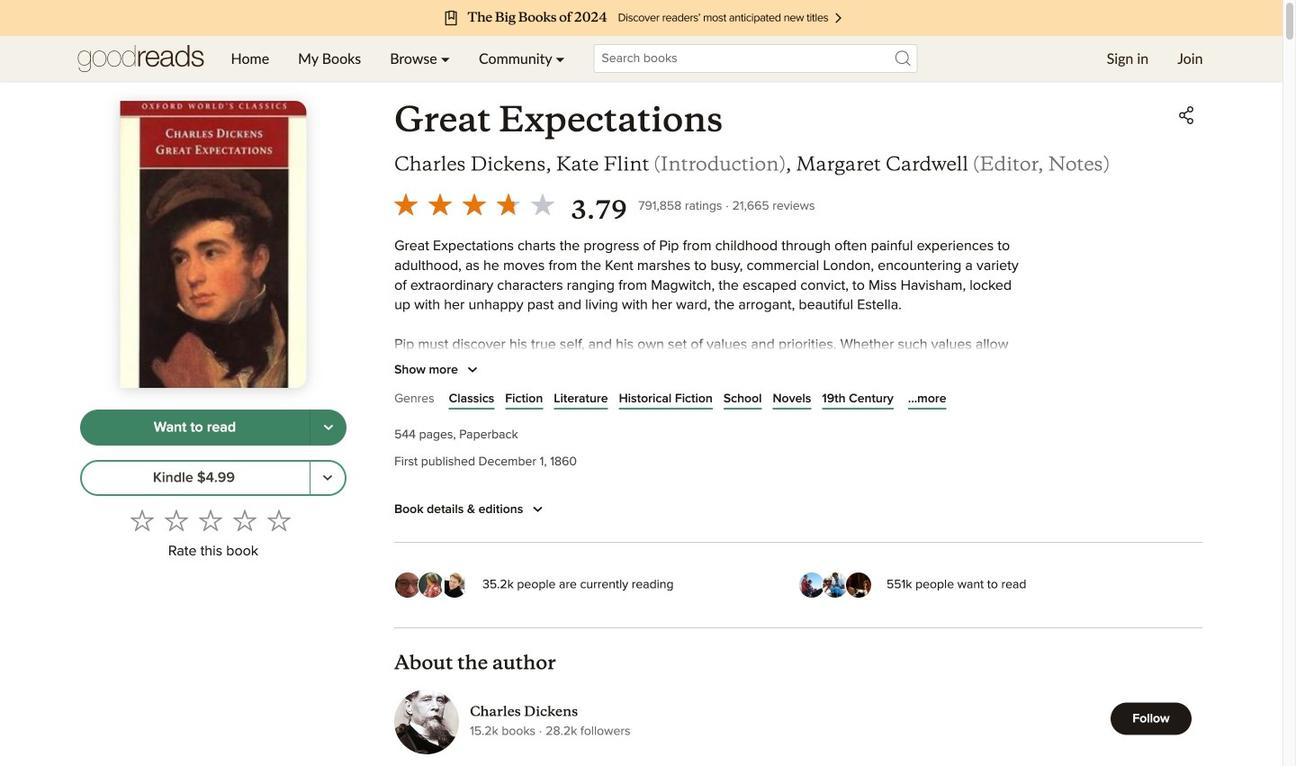 Task type: describe. For each thing, give the bounding box(es) containing it.
rating 3.79 out of 5 image
[[389, 187, 560, 221]]

average rating of 3.79 stars. figure
[[389, 187, 638, 227]]

rate 3 out of 5 image
[[199, 509, 222, 532]]

rate this book element
[[80, 503, 346, 565]]

rate 2 out of 5 image
[[165, 509, 188, 532]]

the most anticipated books of 2024 image
[[0, 0, 1296, 36]]

top genres for this book element
[[394, 388, 1203, 416]]

rating 0 out of 5 group
[[125, 503, 296, 537]]

rate 5 out of 5 image
[[267, 509, 291, 532]]

rate 1 out of 5 image
[[130, 509, 154, 532]]



Task type: locate. For each thing, give the bounding box(es) containing it.
791,858 ratings and 21,665 reviews figure
[[638, 194, 815, 216]]

None search field
[[579, 44, 932, 73]]

Search by book title or ISBN text field
[[594, 44, 918, 73]]

book title: great expectations element
[[394, 99, 723, 140]]

rate 4 out of 5 image
[[233, 509, 257, 532]]

profile image for charles dickens. image
[[394, 690, 459, 754]]

home image
[[78, 36, 204, 81]]



Task type: vqa. For each thing, say whether or not it's contained in the screenshot.
IndieBound
no



